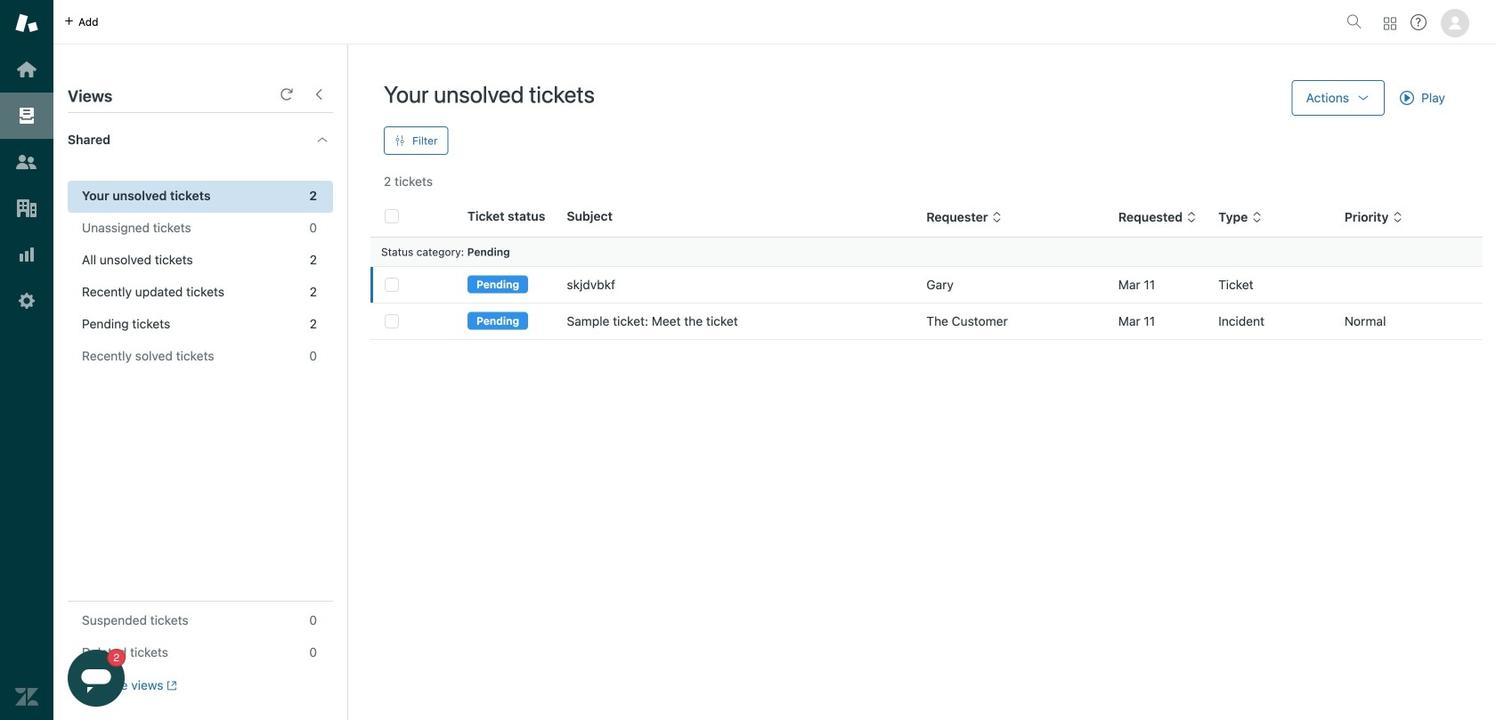 Task type: describe. For each thing, give the bounding box(es) containing it.
2 row from the top
[[370, 303, 1483, 340]]

get help image
[[1411, 14, 1427, 30]]

zendesk support image
[[15, 12, 38, 35]]

admin image
[[15, 289, 38, 313]]

get started image
[[15, 58, 38, 81]]

zendesk image
[[15, 686, 38, 709]]

main element
[[0, 0, 53, 720]]



Task type: vqa. For each thing, say whether or not it's contained in the screenshot.
Close modal 'ICON' in the top right of the page
no



Task type: locate. For each thing, give the bounding box(es) containing it.
1 row from the top
[[370, 267, 1483, 303]]

heading
[[53, 113, 347, 167]]

organizations image
[[15, 197, 38, 220]]

refresh views pane image
[[280, 87, 294, 102]]

customers image
[[15, 151, 38, 174]]

reporting image
[[15, 243, 38, 266]]

opens in a new tab image
[[163, 681, 177, 691]]

hide panel views image
[[312, 87, 326, 102]]

row
[[370, 267, 1483, 303], [370, 303, 1483, 340]]

views image
[[15, 104, 38, 127]]

zendesk products image
[[1384, 17, 1396, 30]]



